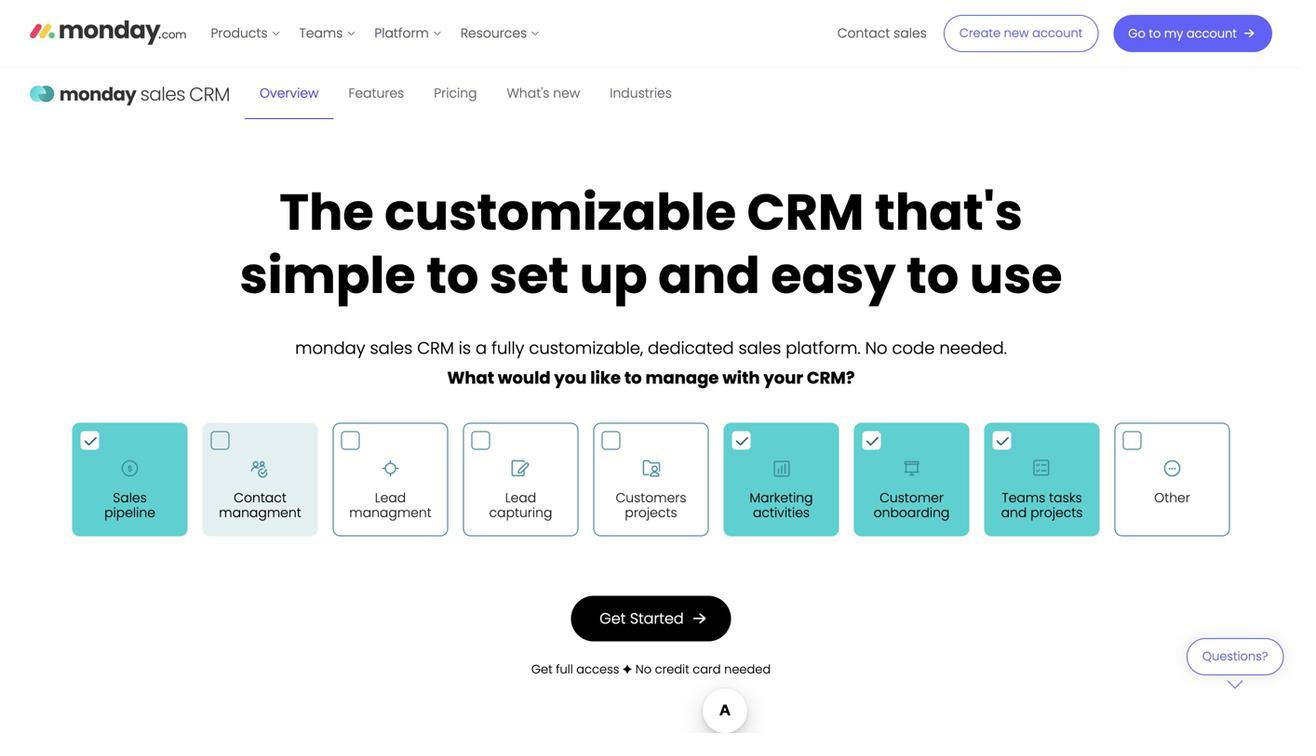 Task type: locate. For each thing, give the bounding box(es) containing it.
contact sales
[[838, 24, 927, 42]]

and
[[658, 241, 761, 311], [1002, 504, 1027, 522]]

0 horizontal spatial get
[[532, 662, 553, 678]]

monday.com crm and sales image
[[30, 68, 230, 120]]

to right like
[[625, 366, 642, 390]]

customer
[[880, 489, 944, 507]]

0 horizontal spatial contact
[[234, 489, 287, 507]]

1 horizontal spatial crm
[[747, 177, 864, 248]]

industries
[[610, 84, 672, 102]]

0 horizontal spatial and
[[658, 241, 761, 311]]

get for get started
[[600, 609, 626, 630]]

managment inside option
[[349, 504, 432, 522]]

monday
[[295, 337, 366, 360]]

teams down crm tag team tasks n projects image
[[1002, 489, 1046, 507]]

get left started
[[600, 609, 626, 630]]

1 projects from the left
[[625, 504, 677, 522]]

2 lead from the left
[[505, 489, 537, 507]]

to right go
[[1149, 25, 1161, 42]]

main element
[[202, 0, 1273, 67]]

crm tag customer projects image
[[633, 450, 670, 487]]

account inside button
[[1033, 25, 1083, 41]]

0 horizontal spatial new
[[553, 84, 580, 102]]

crm for that's
[[747, 177, 864, 248]]

1 managment from the left
[[219, 504, 301, 522]]

new inside button
[[1004, 25, 1029, 41]]

0 horizontal spatial managment
[[219, 504, 301, 522]]

credit
[[655, 662, 690, 678]]

simple
[[240, 241, 416, 311]]

onboarding
[[874, 504, 950, 522]]

sales for contact
[[894, 24, 927, 42]]

0 horizontal spatial sales
[[370, 337, 413, 360]]

1 vertical spatial contact
[[234, 489, 287, 507]]

and down crm tag team tasks n projects image
[[1002, 504, 1027, 522]]

to inside button
[[1149, 25, 1161, 42]]

overview link
[[245, 68, 334, 119]]

manage
[[646, 366, 719, 390]]

Customer onboarding checkbox
[[854, 423, 970, 537]]

what
[[447, 366, 494, 390]]

contact
[[838, 24, 890, 42], [234, 489, 287, 507]]

lead capturing
[[489, 489, 553, 522]]

1 horizontal spatial account
[[1187, 25, 1237, 42]]

1 horizontal spatial managment
[[349, 504, 432, 522]]

sales right monday
[[370, 337, 413, 360]]

lead inside 'lead capturing'
[[505, 489, 537, 507]]

lead for managment
[[375, 489, 406, 507]]

teams inside teams tasks and projects
[[1002, 489, 1046, 507]]

the customizable crm that's simple to set up and easy to use
[[240, 177, 1063, 311]]

0 vertical spatial get
[[600, 609, 626, 630]]

managment down crm tag contact management 'icon'
[[219, 504, 301, 522]]

0 vertical spatial no
[[866, 337, 888, 360]]

lead down crm tag lead capturing icon
[[505, 489, 537, 507]]

2 horizontal spatial sales
[[894, 24, 927, 42]]

contact managment
[[219, 489, 301, 522]]

get full access ✦ no credit card needed
[[532, 662, 771, 678]]

1 vertical spatial and
[[1002, 504, 1027, 522]]

monday.com logo image
[[30, 12, 187, 51]]

up
[[580, 241, 648, 311]]

Marketing activities checkbox
[[724, 423, 839, 537]]

1 horizontal spatial projects
[[1031, 504, 1083, 522]]

1 vertical spatial crm
[[417, 337, 454, 360]]

1 horizontal spatial and
[[1002, 504, 1027, 522]]

crm tag marketing activities image
[[763, 450, 800, 487]]

is
[[459, 337, 471, 360]]

1 horizontal spatial lead
[[505, 489, 537, 507]]

to up 'code'
[[907, 241, 959, 311]]

lead
[[375, 489, 406, 507], [505, 489, 537, 507]]

✦
[[623, 662, 632, 678]]

managment inside option
[[219, 504, 301, 522]]

managment
[[219, 504, 301, 522], [349, 504, 432, 522]]

0 vertical spatial contact
[[838, 24, 890, 42]]

1 vertical spatial teams
[[1002, 489, 1046, 507]]

resources
[[461, 24, 527, 42]]

0 horizontal spatial teams
[[299, 24, 343, 42]]

what's new link
[[492, 68, 595, 119]]

teams inside teams link
[[299, 24, 343, 42]]

sales left create
[[894, 24, 927, 42]]

0 vertical spatial crm
[[747, 177, 864, 248]]

projects down the "crm tag customer projects" icon at the bottom of the page
[[625, 504, 677, 522]]

projects down crm tag team tasks n projects image
[[1031, 504, 1083, 522]]

lead down crm tag lead management icon
[[375, 489, 406, 507]]

0 vertical spatial and
[[658, 241, 761, 311]]

crm inside the customizable crm that's simple to set up and easy to use
[[747, 177, 864, 248]]

teams
[[299, 24, 343, 42], [1002, 489, 1046, 507]]

group
[[65, 416, 1238, 544]]

get inside button
[[600, 609, 626, 630]]

lead inside "lead managment"
[[375, 489, 406, 507]]

teams link
[[290, 19, 365, 48]]

would
[[498, 366, 551, 390]]

get left full
[[532, 662, 553, 678]]

account right create
[[1033, 25, 1083, 41]]

0 horizontal spatial crm
[[417, 337, 454, 360]]

features
[[349, 84, 404, 102]]

new for create
[[1004, 25, 1029, 41]]

new for what's
[[553, 84, 580, 102]]

0 horizontal spatial projects
[[625, 504, 677, 522]]

pricing
[[434, 84, 477, 102]]

that's
[[875, 177, 1023, 248]]

resources link
[[451, 19, 550, 48]]

crm tag customer onboarding image
[[893, 450, 931, 487]]

contact for contact sales
[[838, 24, 890, 42]]

projects
[[625, 504, 677, 522], [1031, 504, 1083, 522]]

0 vertical spatial teams
[[299, 24, 343, 42]]

no right ✦
[[636, 662, 652, 678]]

access
[[577, 662, 620, 678]]

projects inside teams tasks and projects
[[1031, 504, 1083, 522]]

new inside 'link'
[[553, 84, 580, 102]]

2 projects from the left
[[1031, 504, 1083, 522]]

contact inside "contact managment"
[[234, 489, 287, 507]]

customizable,
[[529, 337, 643, 360]]

account inside button
[[1187, 25, 1237, 42]]

dedicated
[[648, 337, 734, 360]]

0 horizontal spatial no
[[636, 662, 652, 678]]

1 vertical spatial new
[[553, 84, 580, 102]]

crm tag lead management image
[[372, 450, 409, 487]]

2 managment from the left
[[349, 504, 432, 522]]

a
[[476, 337, 487, 360]]

contact inside button
[[838, 24, 890, 42]]

lead for capturing
[[505, 489, 537, 507]]

no left 'code'
[[866, 337, 888, 360]]

sales inside button
[[894, 24, 927, 42]]

customer onboarding
[[874, 489, 950, 522]]

0 vertical spatial new
[[1004, 25, 1029, 41]]

no
[[866, 337, 888, 360], [636, 662, 652, 678]]

go to my account
[[1129, 25, 1237, 42]]

get
[[600, 609, 626, 630], [532, 662, 553, 678]]

0 horizontal spatial account
[[1033, 25, 1083, 41]]

Sales pipeline checkbox
[[72, 423, 188, 537]]

1 vertical spatial get
[[532, 662, 553, 678]]

teams up overview
[[299, 24, 343, 42]]

and up dedicated
[[658, 241, 761, 311]]

new right create
[[1004, 25, 1029, 41]]

Other checkbox
[[1115, 423, 1230, 537]]

list
[[202, 0, 550, 67]]

1 horizontal spatial new
[[1004, 25, 1029, 41]]

1 horizontal spatial teams
[[1002, 489, 1046, 507]]

to
[[1149, 25, 1161, 42], [427, 241, 479, 311], [907, 241, 959, 311], [625, 366, 642, 390]]

0 horizontal spatial lead
[[375, 489, 406, 507]]

sales up with
[[739, 337, 782, 360]]

1 horizontal spatial contact
[[838, 24, 890, 42]]

1 horizontal spatial no
[[866, 337, 888, 360]]

account
[[1033, 25, 1083, 41], [1187, 25, 1237, 42]]

1 horizontal spatial get
[[600, 609, 626, 630]]

you
[[554, 366, 587, 390]]

and inside teams tasks and projects
[[1002, 504, 1027, 522]]

managment for contact
[[219, 504, 301, 522]]

industries link
[[595, 68, 687, 119]]

account right my
[[1187, 25, 1237, 42]]

capturing
[[489, 504, 553, 522]]

managment down crm tag lead management icon
[[349, 504, 432, 522]]

1 lead from the left
[[375, 489, 406, 507]]

Lead managment checkbox
[[333, 423, 448, 537]]

my
[[1165, 25, 1184, 42]]

platform.
[[786, 337, 861, 360]]

new
[[1004, 25, 1029, 41], [553, 84, 580, 102]]

no inside monday sales crm is a fully customizable, dedicated sales platform. no code needed. what would you like to manage with your crm?
[[866, 337, 888, 360]]

new right 'what's'
[[553, 84, 580, 102]]

crm inside monday sales crm is a fully customizable, dedicated sales platform. no code needed. what would you like to manage with your crm?
[[417, 337, 454, 360]]

customers projects
[[616, 489, 687, 522]]

sales
[[894, 24, 927, 42], [370, 337, 413, 360], [739, 337, 782, 360]]

crm
[[747, 177, 864, 248], [417, 337, 454, 360]]



Task type: describe. For each thing, give the bounding box(es) containing it.
tasks
[[1049, 489, 1082, 507]]

activities
[[753, 504, 810, 522]]

list containing products
[[202, 0, 550, 67]]

full
[[556, 662, 573, 678]]

monday sales crm is a fully customizable, dedicated sales platform. no code needed. what would you like to manage with your crm?
[[295, 337, 1007, 390]]

get started
[[600, 609, 684, 630]]

teams for teams
[[299, 24, 343, 42]]

other
[[1155, 489, 1191, 507]]

sales for monday
[[370, 337, 413, 360]]

go to my account button
[[1114, 15, 1273, 52]]

customizable
[[385, 177, 737, 248]]

1 horizontal spatial sales
[[739, 337, 782, 360]]

started
[[630, 609, 684, 630]]

group containing sales pipeline
[[65, 416, 1238, 544]]

Contact managment checkbox
[[203, 423, 318, 537]]

products
[[211, 24, 268, 42]]

to up is
[[427, 241, 479, 311]]

crm tag team tasks n projects image
[[1024, 450, 1061, 487]]

use
[[970, 241, 1063, 311]]

get started button
[[571, 596, 732, 642]]

needed.
[[940, 337, 1007, 360]]

create new account
[[960, 25, 1083, 41]]

overview
[[260, 84, 319, 102]]

go
[[1129, 25, 1146, 42]]

sales
[[113, 489, 147, 507]]

crm tag sales pipeline image
[[111, 450, 149, 487]]

the
[[279, 177, 374, 248]]

questions? button
[[1187, 639, 1284, 689]]

crm tag contact management image
[[242, 450, 279, 487]]

fully
[[492, 337, 525, 360]]

to inside monday sales crm is a fully customizable, dedicated sales platform. no code needed. what would you like to manage with your crm?
[[625, 366, 642, 390]]

Lead capturing checkbox
[[463, 423, 579, 537]]

crm tag lead capturing image
[[502, 450, 540, 487]]

marketing activities
[[750, 489, 813, 522]]

Customers projects checkbox
[[594, 423, 709, 537]]

crm for is
[[417, 337, 454, 360]]

questions?
[[1203, 649, 1269, 665]]

create
[[960, 25, 1001, 41]]

features link
[[334, 68, 419, 119]]

teams for teams tasks and projects
[[1002, 489, 1046, 507]]

like
[[591, 366, 621, 390]]

sales pipeline
[[104, 489, 155, 522]]

projects inside customers projects
[[625, 504, 677, 522]]

lead managment
[[349, 489, 432, 522]]

pipeline
[[104, 504, 155, 522]]

your
[[764, 366, 804, 390]]

and inside the customizable crm that's simple to set up and easy to use
[[658, 241, 761, 311]]

contact for contact managment
[[234, 489, 287, 507]]

1 vertical spatial no
[[636, 662, 652, 678]]

easy
[[771, 241, 896, 311]]

managment for lead
[[349, 504, 432, 522]]

what's new
[[507, 84, 580, 102]]

needed
[[724, 662, 771, 678]]

with
[[723, 366, 760, 390]]

platform
[[375, 24, 429, 42]]

contact sales button
[[828, 19, 937, 48]]

get for get full access ✦ no credit card needed
[[532, 662, 553, 678]]

crm tag other image
[[1154, 450, 1191, 487]]

marketing
[[750, 489, 813, 507]]

products link
[[202, 19, 290, 48]]

create new account button
[[944, 15, 1099, 52]]

crm?
[[807, 366, 855, 390]]

teams tasks and projects
[[1002, 489, 1083, 522]]

pricing link
[[419, 68, 492, 119]]

customers
[[616, 489, 687, 507]]

Teams tasks and projects checkbox
[[985, 423, 1100, 537]]

what's
[[507, 84, 550, 102]]

set
[[490, 241, 569, 311]]

card
[[693, 662, 721, 678]]

code
[[892, 337, 935, 360]]

platform link
[[365, 19, 451, 48]]



Task type: vqa. For each thing, say whether or not it's contained in the screenshot.
And to the bottom
yes



